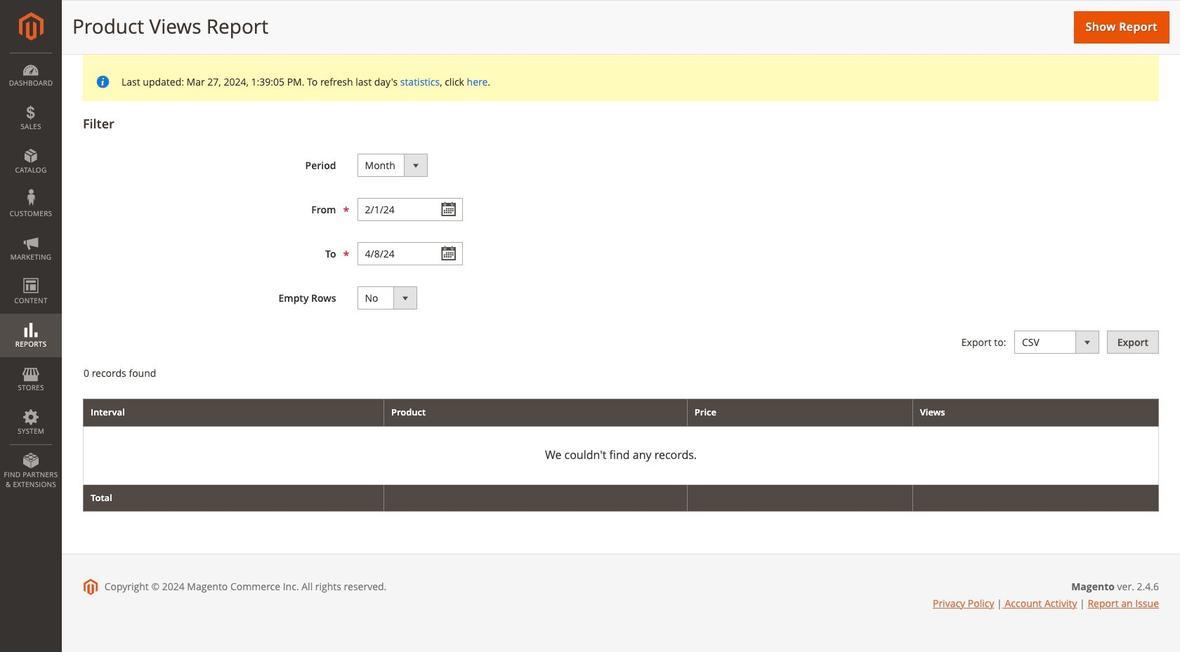 Task type: vqa. For each thing, say whether or not it's contained in the screenshot.
the To text field
no



Task type: locate. For each thing, give the bounding box(es) containing it.
None text field
[[357, 198, 463, 221], [357, 242, 463, 266], [357, 198, 463, 221], [357, 242, 463, 266]]

menu bar
[[0, 53, 62, 497]]



Task type: describe. For each thing, give the bounding box(es) containing it.
magento admin panel image
[[19, 12, 43, 41]]



